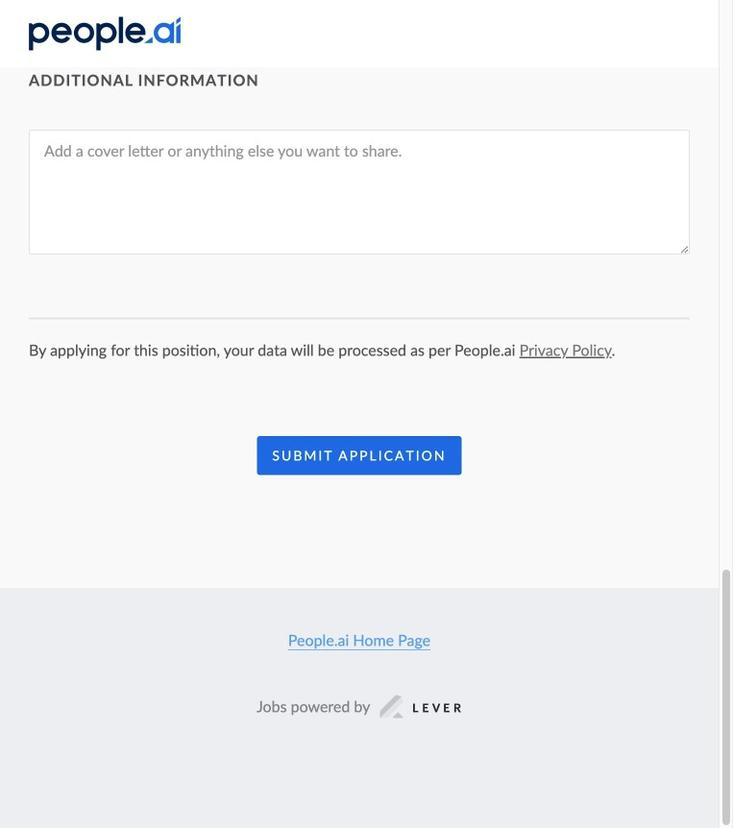 Task type: describe. For each thing, give the bounding box(es) containing it.
Add a cover letter or anything else you want to share. text field
[[29, 130, 690, 255]]

lever logo image
[[380, 695, 462, 718]]



Task type: locate. For each thing, give the bounding box(es) containing it.
people.ai logo image
[[29, 17, 181, 50]]



Task type: vqa. For each thing, say whether or not it's contained in the screenshot.
Add a cover letter or anything else you want to share. "text box"
yes



